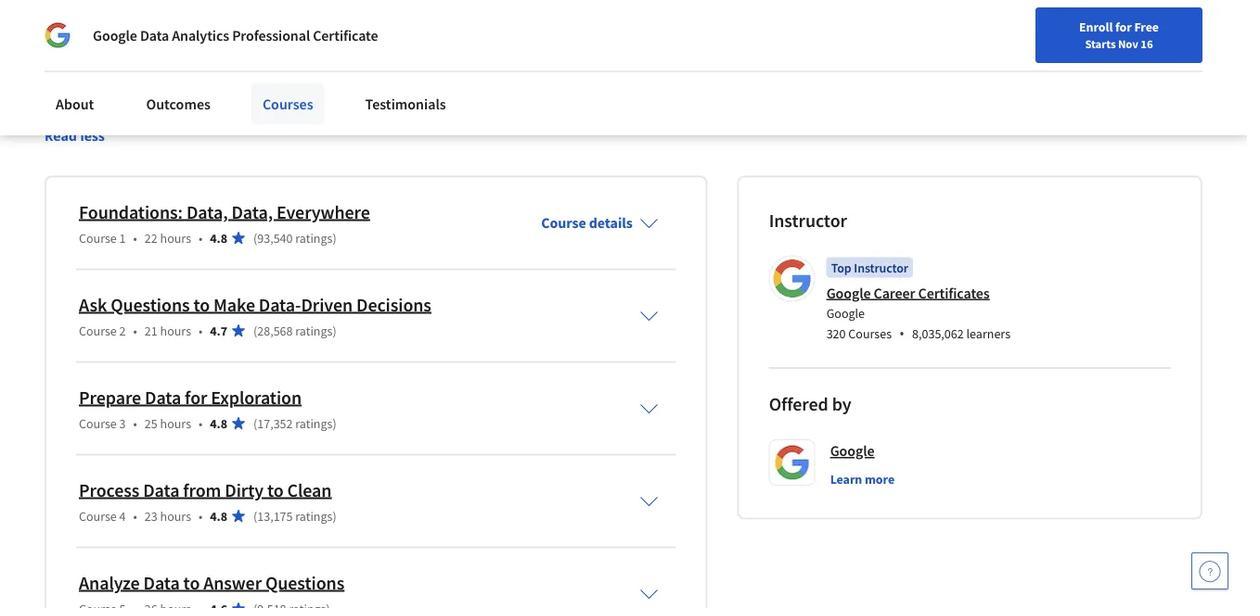 Task type: locate. For each thing, give the bounding box(es) containing it.
data right analyze
[[143, 572, 180, 595]]

0 vertical spatial employers
[[171, 71, 237, 90]]

starts
[[1085, 36, 1116, 51]]

1 horizontal spatial and
[[589, 0, 613, 8]]

hours right 21
[[160, 323, 191, 339]]

2 data, from the left
[[231, 201, 273, 224]]

) down driven
[[333, 323, 337, 339]]

1 vertical spatial for
[[175, 93, 192, 112]]

menu item
[[911, 19, 1030, 79]]

• left 4.7
[[199, 323, 203, 339]]

that down you on the top left of the page
[[561, 71, 586, 90]]

0 horizontal spatial questions
[[111, 293, 190, 317]]

2 ratings from the top
[[295, 323, 333, 339]]

1 vertical spatial instructor
[[854, 259, 908, 276]]

1 data, from the left
[[186, 201, 228, 224]]

course left details
[[541, 214, 586, 233]]

data
[[140, 26, 169, 45], [145, 386, 181, 409], [143, 479, 180, 502], [143, 572, 180, 595]]

in
[[45, 49, 57, 67]]

learn more
[[830, 471, 895, 488]]

google up 320
[[827, 305, 865, 322]]

to left make
[[193, 293, 210, 317]]

learn down the google link
[[830, 471, 862, 488]]

read less
[[45, 127, 105, 144]]

presentations,
[[323, 0, 412, 8]]

) for foundations: data, data, everywhere
[[333, 230, 337, 246]]

4 hours from the top
[[160, 508, 191, 525]]

and
[[589, 0, 613, 8], [225, 49, 249, 67]]

nov
[[1118, 36, 1139, 51]]

1 horizontal spatial instructor
[[854, 259, 908, 276]]

hours for to
[[160, 323, 191, 339]]

courses right 320
[[849, 326, 892, 343]]

1 vertical spatial and
[[225, 49, 249, 67]]

3 ratings from the top
[[295, 415, 333, 432]]

) right '17,352'
[[333, 415, 337, 432]]

study
[[510, 49, 544, 67]]

ratings down driven
[[295, 323, 333, 339]]

certificate
[[313, 26, 378, 45]]

ratings down clean
[[295, 508, 333, 525]]

share
[[45, 71, 79, 90]]

for
[[1115, 19, 1132, 35], [175, 93, 192, 112], [185, 386, 207, 409]]

testimonials
[[365, 95, 446, 113]]

expert
[[131, 49, 170, 67]]

course left 4
[[79, 508, 117, 525]]

showcase
[[255, 71, 316, 90]]

learn
[[432, 71, 467, 90], [830, 471, 862, 488]]

3 ( from the top
[[253, 415, 257, 432]]

driven
[[301, 293, 353, 317]]

4.8 down foundations: data, data, everywhere link
[[210, 230, 227, 246]]

course for prepare data for exploration
[[79, 415, 117, 432]]

( down exploration
[[253, 415, 257, 432]]

0 horizontal spatial data,
[[186, 201, 228, 224]]

now.
[[227, 93, 257, 112]]

ratings for exploration
[[295, 415, 333, 432]]

data, up 93,540
[[231, 201, 273, 224]]

career
[[874, 284, 915, 303]]

spreadsheets,
[[415, 0, 503, 8]]

( 28,568 ratings )
[[253, 323, 337, 339]]

3 ) from the top
[[333, 415, 337, 432]]

foundations:
[[79, 201, 183, 224]]

google up 'addition'
[[93, 26, 137, 45]]

course left 2
[[79, 323, 117, 339]]

hours for for
[[160, 415, 191, 432]]

to left answer
[[183, 572, 200, 595]]

top instructor google career certificates google 320 courses • 8,035,062 learners
[[827, 259, 1011, 344]]

employers down share
[[45, 93, 110, 112]]

instructor up career
[[854, 259, 908, 276]]

2
[[119, 323, 126, 339]]

) right 13,175
[[333, 508, 337, 525]]

and inside in addition to expert training and hands-on projects, you'll complete a case study that you can share with potential employers to showcase your new skill set. learn concrete skills that top employers are hiring for right now.
[[225, 49, 249, 67]]

( down ask questions to make data-driven decisions link at the left of page
[[253, 323, 257, 339]]

2 4.8 from the top
[[210, 415, 227, 432]]

2 ) from the top
[[333, 323, 337, 339]]

• inside top instructor google career certificates google 320 courses • 8,035,062 learners
[[899, 324, 905, 344]]

data up expert
[[140, 26, 169, 45]]

offered by
[[769, 393, 851, 416]]

course 4 • 23 hours •
[[79, 508, 203, 525]]

1 horizontal spatial learn
[[830, 471, 862, 488]]

0 vertical spatial instructor
[[769, 209, 847, 232]]

ratings
[[295, 230, 333, 246], [295, 323, 333, 339], [295, 415, 333, 432], [295, 508, 333, 525]]

4 ( from the top
[[253, 508, 257, 525]]

1 vertical spatial courses
[[849, 326, 892, 343]]

1 vertical spatial 4.8
[[210, 415, 227, 432]]

google down top
[[827, 284, 871, 303]]

3 hours from the top
[[160, 415, 191, 432]]

0 horizontal spatial courses
[[263, 95, 313, 113]]

hours right 25 at left
[[160, 415, 191, 432]]

questions
[[111, 293, 190, 317], [265, 572, 344, 595]]

questions up 21
[[111, 293, 190, 317]]

courses down showcase
[[263, 95, 313, 113]]

0 vertical spatial 4.8
[[210, 230, 227, 246]]

course 1 • 22 hours •
[[79, 230, 203, 246]]

course 3 • 25 hours •
[[79, 415, 203, 432]]

top
[[831, 259, 852, 276]]

hours right the 22
[[160, 230, 191, 246]]

training
[[173, 49, 222, 67]]

1 4.8 from the top
[[210, 230, 227, 246]]

that
[[547, 49, 572, 67], [561, 71, 586, 90]]

learn down complete
[[432, 71, 467, 90]]

• left 8,035,062
[[899, 324, 905, 344]]

2 vertical spatial 4.8
[[210, 508, 227, 525]]

you
[[575, 49, 598, 67]]

ask
[[79, 293, 107, 317]]

hiring
[[136, 93, 172, 112]]

foundations: data, data, everywhere link
[[79, 201, 370, 224]]

and left r
[[589, 0, 613, 8]]

) down everywhere
[[333, 230, 337, 246]]

learn inside in addition to expert training and hands-on projects, you'll complete a case study that you can share with potential employers to showcase your new skill set. learn concrete skills that top employers are hiring for right now.
[[432, 71, 467, 90]]

hours right 23
[[160, 508, 191, 525]]

by
[[832, 393, 851, 416]]

that left you on the top left of the page
[[547, 49, 572, 67]]

to for expert
[[115, 49, 128, 67]]

google career certificates image
[[772, 259, 813, 299]]

to up 'potential' at the top left of the page
[[115, 49, 128, 67]]

1 ( from the top
[[253, 230, 257, 246]]

1 ) from the top
[[333, 230, 337, 246]]

• right 3
[[133, 415, 137, 432]]

for up nov
[[1115, 19, 1132, 35]]

course inside "dropdown button"
[[541, 214, 586, 233]]

set.
[[407, 71, 429, 90]]

potential
[[112, 71, 168, 90]]

13,175
[[257, 508, 293, 525]]

ratings for dirty
[[295, 508, 333, 525]]

ask questions to make data-driven decisions link
[[79, 293, 431, 317]]

for inside enroll for free starts nov 16
[[1115, 19, 1132, 35]]

4.8 down the prepare data for exploration link
[[210, 415, 227, 432]]

1 horizontal spatial data,
[[231, 201, 273, 224]]

exploration
[[211, 386, 302, 409]]

make
[[213, 293, 255, 317]]

employers
[[171, 71, 237, 90], [45, 93, 110, 112]]

4 ratings from the top
[[295, 508, 333, 525]]

1 hours from the top
[[160, 230, 191, 246]]

0 vertical spatial for
[[1115, 19, 1132, 35]]

4.7
[[210, 323, 227, 339]]

1
[[119, 230, 126, 246]]

25
[[145, 415, 158, 432]]

( down foundations: data, data, everywhere link
[[253, 230, 257, 246]]

( 13,175 ratings )
[[253, 508, 337, 525]]

( down dirty
[[253, 508, 257, 525]]

data up 23
[[143, 479, 180, 502]]

in addition to expert training and hands-on projects, you'll complete a case study that you can share with potential employers to showcase your new skill set. learn concrete skills that top employers are hiring for right now.
[[45, 49, 627, 112]]

ratings down everywhere
[[295, 230, 333, 246]]

0 vertical spatial and
[[589, 0, 613, 8]]

0 horizontal spatial and
[[225, 49, 249, 67]]

1 horizontal spatial questions
[[265, 572, 344, 595]]

1 ratings from the top
[[295, 230, 333, 246]]

to
[[115, 49, 128, 67], [239, 71, 252, 90], [193, 293, 210, 317], [267, 479, 284, 502], [183, 572, 200, 595]]

data, up course 1 • 22 hours •
[[186, 201, 228, 224]]

for left exploration
[[185, 386, 207, 409]]

None search field
[[265, 12, 487, 49]]

programming
[[45, 12, 130, 30]]

0 horizontal spatial instructor
[[769, 209, 847, 232]]

1 vertical spatial learn
[[830, 471, 862, 488]]

prepare
[[79, 386, 141, 409]]

)
[[333, 230, 337, 246], [333, 323, 337, 339], [333, 415, 337, 432], [333, 508, 337, 525]]

( for dirty
[[253, 508, 257, 525]]

ratings for everywhere
[[295, 230, 333, 246]]

• down the prepare data for exploration link
[[199, 415, 203, 432]]

( for everywhere
[[253, 230, 257, 246]]

22
[[145, 230, 158, 246]]

employers up right
[[171, 71, 237, 90]]

0 vertical spatial courses
[[263, 95, 313, 113]]

instructor up top
[[769, 209, 847, 232]]

ratings right '17,352'
[[295, 415, 333, 432]]

0 horizontal spatial learn
[[432, 71, 467, 90]]

your
[[319, 71, 347, 90]]

3 4.8 from the top
[[210, 508, 227, 525]]

data for to
[[143, 572, 180, 595]]

4.8
[[210, 230, 227, 246], [210, 415, 227, 432], [210, 508, 227, 525]]

4.8 down process data from dirty to clean
[[210, 508, 227, 525]]

2 hours from the top
[[160, 323, 191, 339]]

course left 1
[[79, 230, 117, 246]]

are
[[113, 93, 133, 112]]

course left 3
[[79, 415, 117, 432]]

for left right
[[175, 93, 192, 112]]

hours
[[160, 230, 191, 246], [160, 323, 191, 339], [160, 415, 191, 432], [160, 508, 191, 525]]

hours for from
[[160, 508, 191, 525]]

2 ( from the top
[[253, 323, 257, 339]]

questions down ( 13,175 ratings )
[[265, 572, 344, 595]]

1 horizontal spatial courses
[[849, 326, 892, 343]]

0 vertical spatial learn
[[432, 71, 467, 90]]

to up now. at the left of the page
[[239, 71, 252, 90]]

0 horizontal spatial employers
[[45, 93, 110, 112]]

4 ) from the top
[[333, 508, 337, 525]]

google image
[[45, 22, 71, 48]]

analytics
[[172, 26, 229, 45]]

1 horizontal spatial employers
[[171, 71, 237, 90]]

read less button
[[45, 126, 105, 145]]

and down google data analytics professional certificate
[[225, 49, 249, 67]]

data up 25 at left
[[145, 386, 181, 409]]



Task type: vqa. For each thing, say whether or not it's contained in the screenshot.
addition
yes



Task type: describe. For each thing, give the bounding box(es) containing it.
• down from
[[199, 508, 203, 525]]

case
[[479, 49, 507, 67]]

skills
[[527, 71, 558, 90]]

offered
[[769, 393, 828, 416]]

show notifications image
[[1050, 23, 1072, 45]]

hours for data,
[[160, 230, 191, 246]]

with
[[82, 71, 109, 90]]

to for answer
[[183, 572, 200, 595]]

4
[[119, 508, 126, 525]]

( for exploration
[[253, 415, 257, 432]]

process
[[79, 479, 139, 502]]

data for from
[[143, 479, 180, 502]]

addition
[[60, 49, 112, 67]]

learners
[[967, 326, 1011, 343]]

about link
[[45, 84, 105, 124]]

learn inside button
[[830, 471, 862, 488]]

tableau
[[537, 0, 586, 8]]

dirty
[[225, 479, 264, 502]]

21
[[145, 323, 158, 339]]

3
[[119, 415, 126, 432]]

to up 13,175
[[267, 479, 284, 502]]

93,540
[[257, 230, 293, 246]]

course for ask questions to make data-driven decisions
[[79, 323, 117, 339]]

23
[[145, 508, 158, 525]]

for inside in addition to expert training and hands-on projects, you'll complete a case study that you can share with potential employers to showcase your new skill set. learn concrete skills that top employers are hiring for right now.
[[175, 93, 192, 112]]

courses link
[[251, 84, 324, 124]]

prepare data for exploration link
[[79, 386, 302, 409]]

) for process data from dirty to clean
[[333, 508, 337, 525]]

ratings for make
[[295, 323, 333, 339]]

google link
[[830, 440, 875, 463]]

hands-
[[252, 49, 294, 67]]

course details button
[[527, 188, 673, 259]]

coursera image
[[22, 15, 140, 45]]

learn more button
[[830, 470, 895, 489]]

instructor inside top instructor google career certificates google 320 courses • 8,035,062 learners
[[854, 259, 908, 276]]

skill
[[379, 71, 404, 90]]

and inside presentations, spreadsheets, sql, tableau and r programming
[[589, 0, 613, 8]]

( for make
[[253, 323, 257, 339]]

course details
[[541, 214, 633, 233]]

read
[[45, 127, 77, 144]]

analyze data to answer questions link
[[79, 572, 344, 595]]

projects,
[[314, 49, 367, 67]]

outcomes
[[146, 95, 211, 113]]

right
[[195, 93, 224, 112]]

details
[[589, 214, 633, 233]]

free
[[1134, 19, 1159, 35]]

• right 4
[[133, 508, 137, 525]]

320
[[827, 326, 846, 343]]

a
[[469, 49, 476, 67]]

) for ask questions to make data-driven decisions
[[333, 323, 337, 339]]

courses inside the courses link
[[263, 95, 313, 113]]

• right 1
[[133, 230, 137, 246]]

top
[[589, 71, 610, 90]]

17,352
[[257, 415, 293, 432]]

course for process data from dirty to clean
[[79, 508, 117, 525]]

4.8 for data,
[[210, 230, 227, 246]]

google up learn more
[[830, 442, 875, 461]]

outcomes link
[[135, 84, 222, 124]]

enroll
[[1079, 19, 1113, 35]]

4.8 for from
[[210, 508, 227, 525]]

ask questions to make data-driven decisions
[[79, 293, 431, 317]]

can
[[601, 49, 624, 67]]

analyze
[[79, 572, 140, 595]]

complete
[[408, 49, 466, 67]]

course for foundations: data, data, everywhere
[[79, 230, 117, 246]]

answer
[[203, 572, 262, 595]]

on
[[294, 49, 311, 67]]

16
[[1141, 36, 1153, 51]]

google career certificates link
[[827, 284, 990, 303]]

more
[[865, 471, 895, 488]]

0 vertical spatial that
[[547, 49, 572, 67]]

everywhere
[[276, 201, 370, 224]]

testimonials link
[[354, 84, 457, 124]]

you'll
[[370, 49, 405, 67]]

google data analytics professional certificate
[[93, 26, 378, 45]]

certificates
[[918, 284, 990, 303]]

r
[[616, 0, 625, 8]]

help center image
[[1199, 561, 1221, 583]]

to for make
[[193, 293, 210, 317]]

decisions
[[356, 293, 431, 317]]

course 2 • 21 hours •
[[79, 323, 203, 339]]

( 93,540 ratings )
[[253, 230, 337, 246]]

sql,
[[506, 0, 534, 8]]

• right 2
[[133, 323, 137, 339]]

28,568
[[257, 323, 293, 339]]

analyze data to answer questions
[[79, 572, 344, 595]]

4.8 for for
[[210, 415, 227, 432]]

prepare data for exploration
[[79, 386, 302, 409]]

less
[[80, 127, 105, 144]]

data for for
[[145, 386, 181, 409]]

concrete
[[470, 71, 524, 90]]

foundations: data, data, everywhere
[[79, 201, 370, 224]]

professional
[[232, 26, 310, 45]]

1 vertical spatial that
[[561, 71, 586, 90]]

about
[[56, 95, 94, 113]]

courses inside top instructor google career certificates google 320 courses • 8,035,062 learners
[[849, 326, 892, 343]]

new
[[350, 71, 376, 90]]

) for prepare data for exploration
[[333, 415, 337, 432]]

1 vertical spatial questions
[[265, 572, 344, 595]]

data for analytics
[[140, 26, 169, 45]]

8,035,062
[[912, 326, 964, 343]]

enroll for free starts nov 16
[[1079, 19, 1159, 51]]

process data from dirty to clean link
[[79, 479, 332, 502]]

data-
[[259, 293, 301, 317]]

clean
[[287, 479, 332, 502]]

• down the foundations: data, data, everywhere
[[199, 230, 203, 246]]

0 vertical spatial questions
[[111, 293, 190, 317]]

1 vertical spatial employers
[[45, 93, 110, 112]]

2 vertical spatial for
[[185, 386, 207, 409]]



